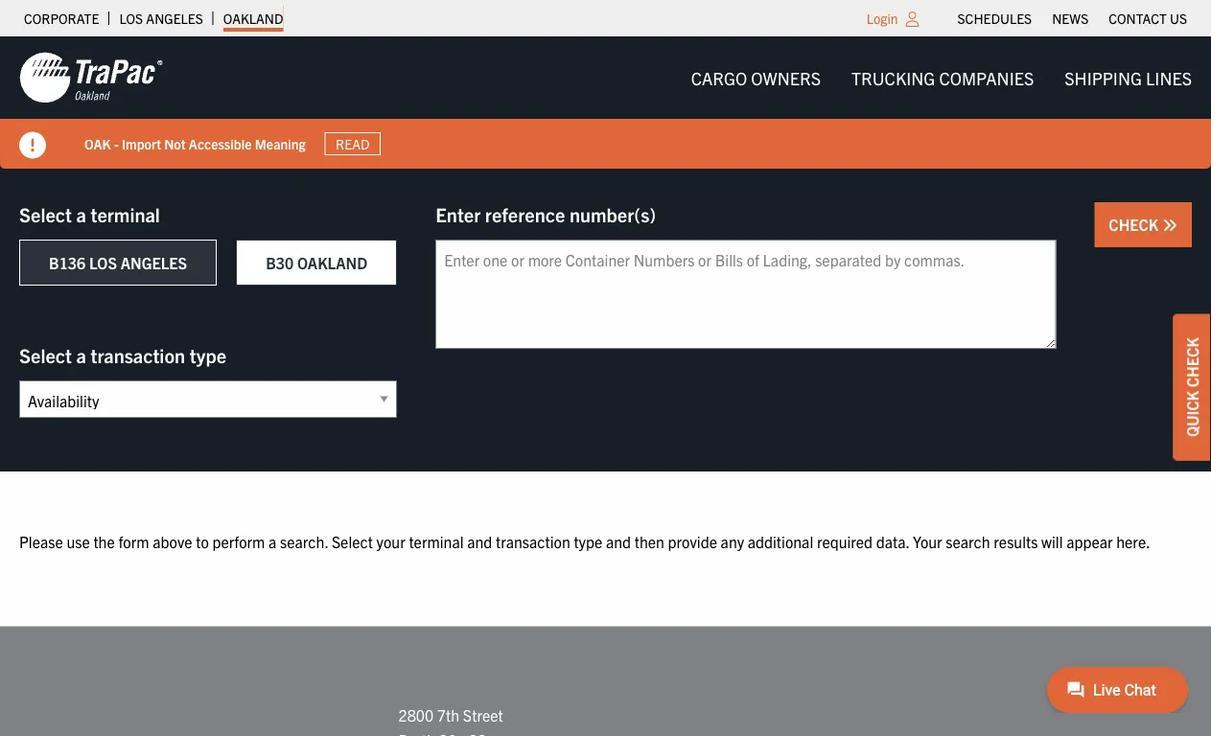 Task type: locate. For each thing, give the bounding box(es) containing it.
0 horizontal spatial oakland
[[223, 10, 283, 27]]

2800 7th street
[[398, 706, 503, 725]]

menu bar up shipping
[[948, 5, 1198, 32]]

1 vertical spatial a
[[76, 343, 86, 367]]

select down b136
[[19, 343, 72, 367]]

contact us
[[1109, 10, 1188, 27]]

banner
[[0, 36, 1211, 169]]

1 vertical spatial menu bar
[[676, 58, 1208, 97]]

oakland
[[223, 10, 283, 27], [297, 253, 368, 272]]

check
[[1109, 215, 1163, 234], [1183, 338, 1202, 388]]

menu bar
[[948, 5, 1198, 32], [676, 58, 1208, 97]]

oakland right b30
[[297, 253, 368, 272]]

0 vertical spatial menu bar
[[948, 5, 1198, 32]]

please use the form above to perform a search. select your terminal and transaction type and then provide any additional required data. your search results will appear here.
[[19, 532, 1151, 551]]

please
[[19, 532, 63, 551]]

los right corporate
[[119, 10, 143, 27]]

1 vertical spatial transaction
[[496, 532, 570, 551]]

los right b136
[[89, 253, 117, 272]]

enter reference number(s)
[[436, 202, 656, 226]]

appear
[[1067, 532, 1113, 551]]

0 vertical spatial los
[[119, 10, 143, 27]]

select left your
[[332, 532, 373, 551]]

transaction
[[91, 343, 185, 367], [496, 532, 570, 551]]

us
[[1170, 10, 1188, 27]]

enter
[[436, 202, 481, 226]]

0 horizontal spatial and
[[467, 532, 492, 551]]

select a terminal
[[19, 202, 160, 226]]

0 horizontal spatial los
[[89, 253, 117, 272]]

required
[[817, 532, 873, 551]]

check inside button
[[1109, 215, 1163, 234]]

1 vertical spatial los
[[89, 253, 117, 272]]

select
[[19, 202, 72, 226], [19, 343, 72, 367], [332, 532, 373, 551]]

0 vertical spatial terminal
[[91, 202, 160, 226]]

and left then
[[606, 532, 631, 551]]

1 vertical spatial check
[[1183, 338, 1202, 388]]

1 horizontal spatial oakland
[[297, 253, 368, 272]]

select for select a terminal
[[19, 202, 72, 226]]

street
[[463, 706, 503, 725]]

trucking companies
[[852, 67, 1034, 88]]

quick check link
[[1173, 314, 1211, 461]]

to
[[196, 532, 209, 551]]

will
[[1042, 532, 1063, 551]]

a left search.
[[269, 532, 277, 551]]

2 vertical spatial select
[[332, 532, 373, 551]]

a up b136
[[76, 202, 86, 226]]

0 vertical spatial a
[[76, 202, 86, 226]]

1 horizontal spatial check
[[1183, 338, 1202, 388]]

contact
[[1109, 10, 1167, 27]]

perform
[[212, 532, 265, 551]]

0 horizontal spatial type
[[190, 343, 226, 367]]

search
[[946, 532, 991, 551]]

quick
[[1183, 391, 1202, 437]]

use
[[67, 532, 90, 551]]

menu bar containing cargo owners
[[676, 58, 1208, 97]]

los
[[119, 10, 143, 27], [89, 253, 117, 272]]

trucking companies link
[[836, 58, 1050, 97]]

quick check
[[1183, 338, 1202, 437]]

your
[[913, 532, 943, 551]]

a
[[76, 202, 86, 226], [76, 343, 86, 367], [269, 532, 277, 551]]

additional
[[748, 532, 814, 551]]

select up b136
[[19, 202, 72, 226]]

angeles
[[146, 10, 203, 27], [121, 253, 187, 272]]

solid image
[[19, 132, 46, 159], [1163, 218, 1178, 233]]

menu bar containing schedules
[[948, 5, 1198, 32]]

terminal
[[91, 202, 160, 226], [409, 532, 464, 551]]

0 vertical spatial oakland
[[223, 10, 283, 27]]

1 vertical spatial solid image
[[1163, 218, 1178, 233]]

any
[[721, 532, 744, 551]]

select a transaction type
[[19, 343, 226, 367]]

1 horizontal spatial and
[[606, 532, 631, 551]]

news
[[1052, 10, 1089, 27]]

shipping lines link
[[1050, 58, 1208, 97]]

0 vertical spatial solid image
[[19, 132, 46, 159]]

type
[[190, 343, 226, 367], [574, 532, 603, 551]]

1 vertical spatial select
[[19, 343, 72, 367]]

solid image inside check button
[[1163, 218, 1178, 233]]

and right your
[[467, 532, 492, 551]]

1 horizontal spatial solid image
[[1163, 218, 1178, 233]]

cargo owners link
[[676, 58, 836, 97]]

0 vertical spatial select
[[19, 202, 72, 226]]

shipping lines
[[1065, 67, 1192, 88]]

0 vertical spatial check
[[1109, 215, 1163, 234]]

a down b136
[[76, 343, 86, 367]]

schedules link
[[958, 5, 1032, 32]]

terminal right your
[[409, 532, 464, 551]]

terminal up b136 los angeles
[[91, 202, 160, 226]]

0 vertical spatial angeles
[[146, 10, 203, 27]]

angeles left oakland link
[[146, 10, 203, 27]]

1 horizontal spatial los
[[119, 10, 143, 27]]

los angeles link
[[119, 5, 203, 32]]

0 vertical spatial transaction
[[91, 343, 185, 367]]

reference
[[485, 202, 565, 226]]

b30
[[266, 253, 294, 272]]

2800 7th street footer
[[0, 627, 1211, 737]]

menu bar down light image
[[676, 58, 1208, 97]]

0 horizontal spatial check
[[1109, 215, 1163, 234]]

oakland right los angeles
[[223, 10, 283, 27]]

1 horizontal spatial type
[[574, 532, 603, 551]]

results
[[994, 532, 1038, 551]]

0 horizontal spatial solid image
[[19, 132, 46, 159]]

1 horizontal spatial transaction
[[496, 532, 570, 551]]

import
[[122, 135, 161, 152]]

and
[[467, 532, 492, 551], [606, 532, 631, 551]]

cargo owners
[[691, 67, 821, 88]]

1 horizontal spatial terminal
[[409, 532, 464, 551]]

angeles down select a terminal
[[121, 253, 187, 272]]

data.
[[877, 532, 910, 551]]

b30 oakland
[[266, 253, 368, 272]]

0 horizontal spatial transaction
[[91, 343, 185, 367]]



Task type: vqa. For each thing, say whether or not it's contained in the screenshot.
bottommost Oakland
yes



Task type: describe. For each thing, give the bounding box(es) containing it.
number(s)
[[570, 202, 656, 226]]

1 vertical spatial type
[[574, 532, 603, 551]]

news link
[[1052, 5, 1089, 32]]

0 horizontal spatial terminal
[[91, 202, 160, 226]]

lines
[[1146, 67, 1192, 88]]

los angeles
[[119, 10, 203, 27]]

provide
[[668, 532, 717, 551]]

1 and from the left
[[467, 532, 492, 551]]

shipping
[[1065, 67, 1142, 88]]

search.
[[280, 532, 328, 551]]

angeles inside los angeles link
[[146, 10, 203, 27]]

light image
[[906, 12, 919, 27]]

1 vertical spatial oakland
[[297, 253, 368, 272]]

meaning
[[255, 135, 306, 152]]

above
[[153, 532, 192, 551]]

owners
[[751, 67, 821, 88]]

login
[[867, 10, 898, 27]]

los inside los angeles link
[[119, 10, 143, 27]]

-
[[114, 135, 119, 152]]

form
[[118, 532, 149, 551]]

oak - import not accessible meaning
[[84, 135, 306, 152]]

not
[[164, 135, 186, 152]]

corporate
[[24, 10, 99, 27]]

oakland link
[[223, 5, 283, 32]]

login link
[[867, 10, 898, 27]]

7th
[[437, 706, 460, 725]]

Enter reference number(s) text field
[[436, 240, 1056, 349]]

1 vertical spatial terminal
[[409, 532, 464, 551]]

select for select a transaction type
[[19, 343, 72, 367]]

check button
[[1095, 202, 1192, 247]]

oak
[[84, 135, 111, 152]]

corporate link
[[24, 5, 99, 32]]

then
[[635, 532, 665, 551]]

cargo
[[691, 67, 747, 88]]

0 vertical spatial type
[[190, 343, 226, 367]]

1 vertical spatial angeles
[[121, 253, 187, 272]]

2800
[[398, 706, 434, 725]]

banner containing cargo owners
[[0, 36, 1211, 169]]

your
[[377, 532, 405, 551]]

companies
[[939, 67, 1034, 88]]

contact us link
[[1109, 5, 1188, 32]]

schedules
[[958, 10, 1032, 27]]

here.
[[1117, 532, 1151, 551]]

oakland image
[[19, 51, 163, 105]]

accessible
[[189, 135, 252, 152]]

read
[[336, 135, 370, 153]]

trucking
[[852, 67, 936, 88]]

2 vertical spatial a
[[269, 532, 277, 551]]

a for terminal
[[76, 202, 86, 226]]

a for transaction
[[76, 343, 86, 367]]

b136
[[49, 253, 86, 272]]

b136 los angeles
[[49, 253, 187, 272]]

read link
[[325, 132, 381, 156]]

the
[[93, 532, 115, 551]]

2 and from the left
[[606, 532, 631, 551]]



